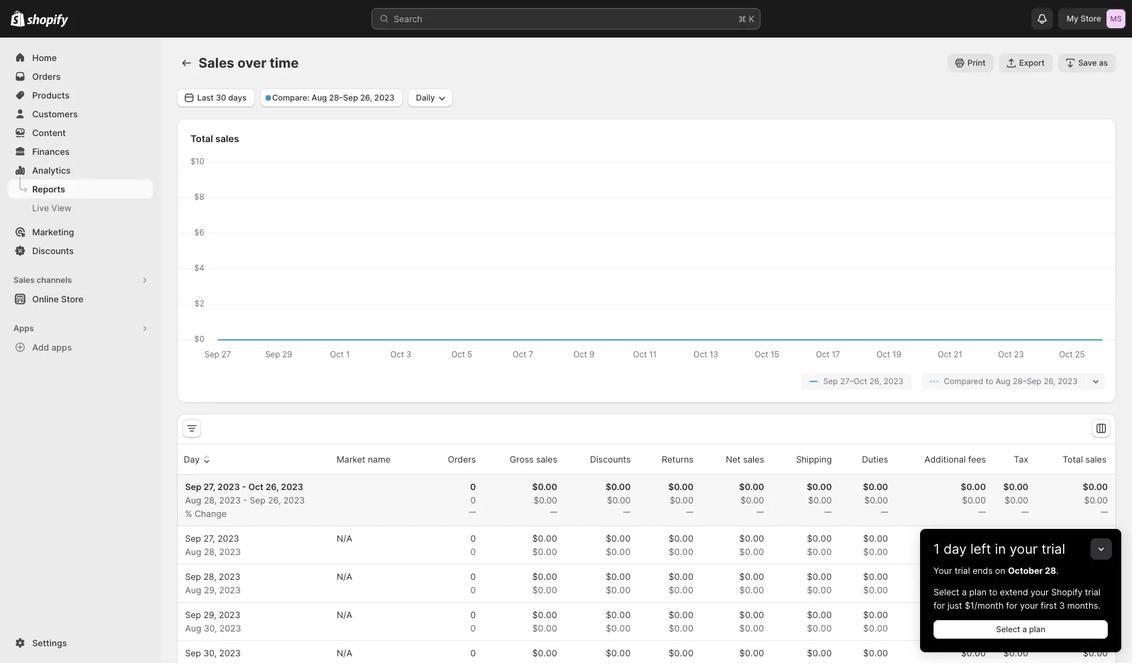 Task type: vqa. For each thing, say whether or not it's contained in the screenshot.


Task type: locate. For each thing, give the bounding box(es) containing it.
28
[[1045, 565, 1056, 576]]

sep 29, 2023 aug 30, 2023
[[185, 610, 241, 634]]

sep down "sep 27, 2023 aug 28, 2023"
[[185, 571, 201, 582]]

a up just
[[962, 587, 967, 598]]

2 27, from the top
[[204, 533, 215, 544]]

1 27, from the top
[[204, 482, 215, 492]]

1 vertical spatial 29,
[[204, 610, 216, 620]]

5 no change image from the left
[[1021, 507, 1029, 518]]

sales up the 30
[[199, 55, 234, 71]]

to inside 'select a plan to extend your shopify trial for just $1/month for your first 3 months.'
[[989, 587, 998, 598]]

discounts
[[32, 245, 74, 256], [590, 454, 631, 465]]

0 vertical spatial 27,
[[204, 482, 215, 492]]

for down extend
[[1006, 600, 1018, 611]]

0 0 for aug 29, 2023
[[470, 571, 476, 596]]

total sales down last 30 days dropdown button
[[190, 133, 239, 144]]

sep inside sep 29, 2023 aug 30, 2023
[[185, 610, 201, 620]]

no change image down gross sales
[[550, 507, 557, 518]]

market name button
[[335, 447, 406, 472]]

0 vertical spatial your
[[1010, 541, 1038, 557]]

select down 'select a plan to extend your shopify trial for just $1/month for your first 3 months.'
[[996, 624, 1020, 635]]

sales inside button
[[743, 454, 764, 465]]

discounts down marketing
[[32, 245, 74, 256]]

months.
[[1067, 600, 1101, 611]]

sep for sep 27, 2023 - oct 26, 2023 aug 28, 2023 - sep 26, 2023 % change
[[185, 482, 201, 492]]

1 28, from the top
[[204, 495, 217, 506]]

1 vertical spatial select
[[996, 624, 1020, 635]]

no change image
[[550, 507, 557, 518], [825, 507, 832, 518], [881, 507, 888, 518], [979, 507, 986, 518], [1101, 507, 1108, 518]]

sep down sep 29, 2023 aug 30, 2023
[[185, 648, 201, 659]]

select up just
[[934, 587, 960, 598]]

aug right compare: at the top of page
[[312, 93, 327, 103]]

total inside button
[[1063, 454, 1083, 465]]

2 29, from the top
[[204, 610, 216, 620]]

1 vertical spatial store
[[61, 294, 83, 305]]

1 vertical spatial a
[[1023, 624, 1027, 635]]

1 vertical spatial orders
[[448, 454, 476, 465]]

no change image down returns
[[686, 507, 694, 518]]

28, up sep 28, 2023 aug 29, 2023
[[204, 547, 217, 557]]

1 horizontal spatial store
[[1081, 13, 1101, 23]]

select inside 'select a plan to extend your shopify trial for just $1/month for your first 3 months.'
[[934, 587, 960, 598]]

content
[[32, 127, 66, 138]]

for left just
[[934, 600, 945, 611]]

4 no change image from the left
[[979, 507, 986, 518]]

sales for sales channels
[[13, 275, 35, 285]]

your
[[934, 565, 952, 576]]

1 horizontal spatial orders
[[448, 454, 476, 465]]

sales up online
[[13, 275, 35, 285]]

2 vertical spatial trial
[[1085, 587, 1101, 598]]

last
[[197, 93, 214, 103]]

aug inside dropdown button
[[312, 93, 327, 103]]

oct
[[248, 482, 263, 492]]

orders down home
[[32, 71, 61, 82]]

plan for select a plan
[[1029, 624, 1046, 635]]

export button
[[999, 54, 1053, 72]]

2 vertical spatial your
[[1020, 600, 1038, 611]]

0 vertical spatial 0 0
[[470, 533, 476, 557]]

1 horizontal spatial discounts
[[590, 454, 631, 465]]

0 vertical spatial orders
[[32, 71, 61, 82]]

aug up sep 29, 2023 aug 30, 2023
[[185, 585, 201, 596]]

30, up sep 30, 2023 on the bottom left of the page
[[204, 623, 217, 634]]

sep for sep 30, 2023
[[185, 648, 201, 659]]

compared
[[944, 376, 984, 386]]

orders left gross
[[448, 454, 476, 465]]

0 vertical spatial discounts
[[32, 245, 74, 256]]

28–sep right compared
[[1013, 376, 1042, 386]]

plan inside 'select a plan to extend your shopify trial for just $1/month for your first 3 months.'
[[969, 587, 987, 598]]

28, up 'change' at bottom left
[[204, 495, 217, 506]]

sep down sep 28, 2023 aug 29, 2023
[[185, 610, 201, 620]]

%
[[185, 508, 192, 519]]

1 horizontal spatial a
[[1023, 624, 1027, 635]]

no change image up 1 day left in your trial dropdown button
[[1021, 507, 1029, 518]]

1 n/a from the top
[[337, 533, 352, 544]]

aug up %
[[185, 495, 201, 506]]

sales
[[215, 133, 239, 144], [536, 454, 557, 465], [743, 454, 764, 465], [1086, 454, 1107, 465]]

additional fees
[[925, 454, 986, 465]]

sales over time
[[199, 55, 299, 71]]

3 28, from the top
[[204, 571, 216, 582]]

shopify
[[1051, 587, 1083, 598]]

plan
[[969, 587, 987, 598], [1029, 624, 1046, 635]]

2 vertical spatial 0 0
[[470, 610, 476, 634]]

2 n/a from the top
[[337, 571, 352, 582]]

your left first
[[1020, 600, 1038, 611]]

2 vertical spatial 28,
[[204, 571, 216, 582]]

0 vertical spatial store
[[1081, 13, 1101, 23]]

28, down "sep 27, 2023 aug 28, 2023"
[[204, 571, 216, 582]]

27, down 'change' at bottom left
[[204, 533, 215, 544]]

28, inside sep 28, 2023 aug 29, 2023
[[204, 571, 216, 582]]

0 horizontal spatial discounts
[[32, 245, 74, 256]]

2 for from the left
[[1006, 600, 1018, 611]]

$1/month
[[965, 600, 1004, 611]]

4 no change image from the left
[[757, 507, 764, 518]]

store down sales channels button
[[61, 294, 83, 305]]

27, up 'change' at bottom left
[[204, 482, 215, 492]]

.
[[1056, 565, 1059, 576]]

1 horizontal spatial for
[[1006, 600, 1018, 611]]

your inside dropdown button
[[1010, 541, 1038, 557]]

for
[[934, 600, 945, 611], [1006, 600, 1018, 611]]

shopify image
[[11, 11, 25, 27], [27, 14, 69, 27]]

1 vertical spatial 27,
[[204, 533, 215, 544]]

sales channels button
[[8, 271, 153, 290]]

29, up sep 29, 2023 aug 30, 2023
[[204, 585, 217, 596]]

online store
[[32, 294, 83, 305]]

select a plan
[[996, 624, 1046, 635]]

finances link
[[8, 142, 153, 161]]

to up $1/month
[[989, 587, 998, 598]]

aug inside "sep 27, 2023 aug 28, 2023"
[[185, 547, 201, 557]]

sep inside "sep 27, 2023 aug 28, 2023"
[[185, 533, 201, 544]]

1 vertical spatial plan
[[1029, 624, 1046, 635]]

no change image down shipping
[[825, 507, 832, 518]]

select for select a plan to extend your shopify trial for just $1/month for your first 3 months.
[[934, 587, 960, 598]]

1
[[934, 541, 940, 557]]

2 no change image from the left
[[825, 507, 832, 518]]

2 0 0 from the top
[[470, 571, 476, 596]]

total sales button
[[1047, 447, 1109, 472]]

name
[[368, 454, 391, 465]]

store for online store
[[61, 294, 83, 305]]

0 horizontal spatial sales
[[13, 275, 35, 285]]

shipping
[[796, 454, 832, 465]]

home
[[32, 52, 57, 63]]

trial up the months.
[[1085, 587, 1101, 598]]

a for select a plan to extend your shopify trial for just $1/month for your first 3 months.
[[962, 587, 967, 598]]

a down 'select a plan to extend your shopify trial for just $1/month for your first 3 months.'
[[1023, 624, 1027, 635]]

28–sep
[[329, 93, 358, 103], [1013, 376, 1042, 386]]

1 vertical spatial 30,
[[204, 648, 217, 659]]

gross sales button
[[494, 447, 559, 472]]

1 vertical spatial 28,
[[204, 547, 217, 557]]

0 vertical spatial 29,
[[204, 585, 217, 596]]

1 horizontal spatial select
[[996, 624, 1020, 635]]

3 n/a from the top
[[337, 610, 352, 620]]

1 29, from the top
[[204, 585, 217, 596]]

export
[[1019, 58, 1045, 68]]

29, inside sep 29, 2023 aug 30, 2023
[[204, 610, 216, 620]]

no change image down discounts button
[[623, 507, 631, 518]]

live
[[32, 203, 49, 213]]

5 no change image from the left
[[1101, 507, 1108, 518]]

29, inside sep 28, 2023 aug 29, 2023
[[204, 585, 217, 596]]

aug inside sep 29, 2023 aug 30, 2023
[[185, 623, 201, 634]]

sales for sales over time
[[199, 55, 234, 71]]

time
[[270, 55, 299, 71]]

sep 27, 2023 - oct 26, 2023 aug 28, 2023 - sep 26, 2023 % change
[[185, 482, 305, 519]]

27, inside sep 27, 2023 - oct 26, 2023 aug 28, 2023 - sep 26, 2023 % change
[[204, 482, 215, 492]]

2 horizontal spatial trial
[[1085, 587, 1101, 598]]

market name
[[337, 454, 391, 465]]

a inside 'select a plan to extend your shopify trial for just $1/month for your first 3 months.'
[[962, 587, 967, 598]]

1 horizontal spatial 28–sep
[[1013, 376, 1042, 386]]

1 horizontal spatial plan
[[1029, 624, 1046, 635]]

0 horizontal spatial select
[[934, 587, 960, 598]]

your up october
[[1010, 541, 1038, 557]]

sep down oct
[[250, 495, 266, 506]]

store right my
[[1081, 13, 1101, 23]]

total down last
[[190, 133, 213, 144]]

total
[[190, 133, 213, 144], [1063, 454, 1083, 465]]

27, inside "sep 27, 2023 aug 28, 2023"
[[204, 533, 215, 544]]

aug up sep 30, 2023 on the bottom left of the page
[[185, 623, 201, 634]]

2023
[[374, 93, 395, 103], [884, 376, 904, 386], [1058, 376, 1078, 386], [218, 482, 240, 492], [281, 482, 303, 492], [219, 495, 241, 506], [283, 495, 305, 506], [218, 533, 239, 544], [219, 547, 241, 557], [219, 571, 240, 582], [219, 585, 241, 596], [219, 610, 240, 620], [220, 623, 241, 634], [219, 648, 241, 659]]

0 horizontal spatial 28–sep
[[329, 93, 358, 103]]

$0.00 $0.00
[[532, 533, 557, 557], [606, 533, 631, 557], [669, 533, 694, 557], [739, 533, 764, 557], [807, 533, 832, 557], [863, 533, 888, 557], [961, 533, 986, 557], [1083, 533, 1108, 557], [532, 571, 557, 596], [606, 571, 631, 596], [669, 571, 694, 596], [739, 571, 764, 596], [807, 571, 832, 596], [863, 571, 888, 596], [961, 571, 986, 596], [1004, 571, 1029, 596], [532, 610, 557, 634], [606, 610, 631, 634], [669, 610, 694, 634], [739, 610, 764, 634], [807, 610, 832, 634], [863, 610, 888, 634], [1004, 610, 1029, 634], [1083, 610, 1108, 634]]

0 horizontal spatial trial
[[955, 565, 970, 576]]

0 vertical spatial 30,
[[204, 623, 217, 634]]

sep down %
[[185, 533, 201, 544]]

no change image down total sales button
[[1101, 507, 1108, 518]]

sep up %
[[185, 482, 201, 492]]

30,
[[204, 623, 217, 634], [204, 648, 217, 659]]

add apps button
[[8, 338, 153, 357]]

to right compared
[[986, 376, 993, 386]]

28–sep inside dropdown button
[[329, 93, 358, 103]]

4 n/a from the top
[[337, 648, 352, 659]]

total sales right tax at the right
[[1063, 454, 1107, 465]]

sep inside sep 28, 2023 aug 29, 2023
[[185, 571, 201, 582]]

orders
[[32, 71, 61, 82], [448, 454, 476, 465]]

1 0 0 from the top
[[470, 533, 476, 557]]

0 horizontal spatial store
[[61, 294, 83, 305]]

0 horizontal spatial total sales
[[190, 133, 239, 144]]

0 vertical spatial select
[[934, 587, 960, 598]]

a for select a plan
[[1023, 624, 1027, 635]]

0 vertical spatial sales
[[199, 55, 234, 71]]

store inside online store link
[[61, 294, 83, 305]]

no change image down duties
[[881, 507, 888, 518]]

analytics link
[[8, 161, 153, 180]]

extend
[[1000, 587, 1028, 598]]

1 vertical spatial discounts
[[590, 454, 631, 465]]

customers link
[[8, 105, 153, 123]]

1 vertical spatial 0 0
[[470, 571, 476, 596]]

0 vertical spatial trial
[[1042, 541, 1065, 557]]

save
[[1078, 58, 1097, 68]]

no change image up left
[[979, 507, 986, 518]]

live view
[[32, 203, 72, 213]]

29,
[[204, 585, 217, 596], [204, 610, 216, 620]]

0 vertical spatial to
[[986, 376, 993, 386]]

your up first
[[1031, 587, 1049, 598]]

online store button
[[0, 290, 161, 309]]

1 horizontal spatial total sales
[[1063, 454, 1107, 465]]

0 horizontal spatial for
[[934, 600, 945, 611]]

0 horizontal spatial a
[[962, 587, 967, 598]]

total right tax at the right
[[1063, 454, 1083, 465]]

3
[[1059, 600, 1065, 611]]

3 0 0 from the top
[[470, 610, 476, 634]]

to
[[986, 376, 993, 386], [989, 587, 998, 598]]

no change image down orders button
[[469, 507, 476, 518]]

2 28, from the top
[[204, 547, 217, 557]]

0 vertical spatial 28,
[[204, 495, 217, 506]]

compare: aug 28–sep 26, 2023 button
[[260, 89, 403, 107]]

1 vertical spatial to
[[989, 587, 998, 598]]

0 horizontal spatial total
[[190, 133, 213, 144]]

home link
[[8, 48, 153, 67]]

⌘
[[738, 13, 746, 24]]

0 vertical spatial 28–sep
[[329, 93, 358, 103]]

plan down first
[[1029, 624, 1046, 635]]

aug
[[312, 93, 327, 103], [996, 376, 1011, 386], [185, 495, 201, 506], [185, 547, 201, 557], [185, 585, 201, 596], [185, 623, 201, 634]]

30, down sep 29, 2023 aug 30, 2023
[[204, 648, 217, 659]]

sep for sep 27–oct 26, 2023
[[823, 376, 838, 386]]

1 day left in your trial element
[[920, 564, 1122, 653]]

1 vertical spatial sales
[[13, 275, 35, 285]]

no change image
[[469, 507, 476, 518], [623, 507, 631, 518], [686, 507, 694, 518], [757, 507, 764, 518], [1021, 507, 1029, 518]]

gross
[[510, 454, 534, 465]]

trial up 28
[[1042, 541, 1065, 557]]

store
[[1081, 13, 1101, 23], [61, 294, 83, 305]]

sep left 27–oct
[[823, 376, 838, 386]]

0 vertical spatial plan
[[969, 587, 987, 598]]

customers
[[32, 109, 78, 119]]

0 vertical spatial a
[[962, 587, 967, 598]]

select inside select a plan link
[[996, 624, 1020, 635]]

1 horizontal spatial trial
[[1042, 541, 1065, 557]]

trial right the your
[[955, 565, 970, 576]]

add
[[32, 342, 49, 353]]

28–sep right compare: at the top of page
[[329, 93, 358, 103]]

orders inside button
[[448, 454, 476, 465]]

0 vertical spatial total
[[190, 133, 213, 144]]

1 vertical spatial total
[[1063, 454, 1083, 465]]

1 vertical spatial 28–sep
[[1013, 376, 1042, 386]]

1 for from the left
[[934, 600, 945, 611]]

total sales
[[190, 133, 239, 144], [1063, 454, 1107, 465]]

net sales
[[726, 454, 764, 465]]

27, for aug
[[204, 533, 215, 544]]

0 horizontal spatial plan
[[969, 587, 987, 598]]

duties button
[[847, 447, 890, 472]]

1 vertical spatial total sales
[[1063, 454, 1107, 465]]

1 no change image from the left
[[469, 507, 476, 518]]

discounts left returns button
[[590, 454, 631, 465]]

1 30, from the top
[[204, 623, 217, 634]]

1 horizontal spatial sales
[[199, 55, 234, 71]]

total sales inside button
[[1063, 454, 1107, 465]]

plan up $1/month
[[969, 587, 987, 598]]

sep for sep 27, 2023 aug 28, 2023
[[185, 533, 201, 544]]

my store image
[[1107, 9, 1126, 28]]

trial inside dropdown button
[[1042, 541, 1065, 557]]

additional fees button
[[909, 447, 988, 472]]

28, inside sep 27, 2023 - oct 26, 2023 aug 28, 2023 - sep 26, 2023 % change
[[204, 495, 217, 506]]

duties
[[862, 454, 888, 465]]

sales inside button
[[13, 275, 35, 285]]

1 horizontal spatial total
[[1063, 454, 1083, 465]]

aug up sep 28, 2023 aug 29, 2023
[[185, 547, 201, 557]]

29, down sep 28, 2023 aug 29, 2023
[[204, 610, 216, 620]]

no change image down net sales
[[757, 507, 764, 518]]



Task type: describe. For each thing, give the bounding box(es) containing it.
october
[[1008, 565, 1043, 576]]

28, inside "sep 27, 2023 aug 28, 2023"
[[204, 547, 217, 557]]

tax button
[[999, 447, 1031, 472]]

discounts link
[[8, 241, 153, 260]]

select a plan link
[[934, 620, 1108, 639]]

select for select a plan
[[996, 624, 1020, 635]]

3 no change image from the left
[[881, 507, 888, 518]]

in
[[995, 541, 1006, 557]]

0 0 for aug 30, 2023
[[470, 610, 476, 634]]

reports link
[[8, 180, 153, 199]]

k
[[749, 13, 755, 24]]

compare:
[[272, 93, 309, 103]]

my store
[[1067, 13, 1101, 23]]

store for my store
[[1081, 13, 1101, 23]]

26, inside dropdown button
[[360, 93, 372, 103]]

aug inside sep 28, 2023 aug 29, 2023
[[185, 585, 201, 596]]

sep 27, 2023 aug 28, 2023
[[185, 533, 241, 557]]

last 30 days button
[[177, 89, 255, 107]]

sep 28, 2023 aug 29, 2023
[[185, 571, 241, 596]]

n/a for sep 29, 2023 aug 30, 2023
[[337, 610, 352, 620]]

1 no change image from the left
[[550, 507, 557, 518]]

30
[[216, 93, 226, 103]]

daily
[[416, 93, 435, 103]]

2023 inside dropdown button
[[374, 93, 395, 103]]

your trial ends on october 28 .
[[934, 565, 1059, 576]]

print
[[968, 58, 986, 68]]

analytics
[[32, 165, 71, 176]]

days
[[228, 93, 247, 103]]

fees
[[968, 454, 986, 465]]

just
[[948, 600, 962, 611]]

view
[[51, 203, 72, 213]]

compared to aug 28–sep 26, 2023
[[944, 376, 1078, 386]]

trial inside 'select a plan to extend your shopify trial for just $1/month for your first 3 months.'
[[1085, 587, 1101, 598]]

2 30, from the top
[[204, 648, 217, 659]]

day
[[184, 454, 200, 465]]

as
[[1099, 58, 1108, 68]]

sep for sep 28, 2023 aug 29, 2023
[[185, 571, 201, 582]]

ends
[[973, 565, 993, 576]]

27, for -
[[204, 482, 215, 492]]

add apps
[[32, 342, 72, 353]]

shipping button
[[781, 447, 834, 472]]

orders link
[[8, 67, 153, 86]]

⌘ k
[[738, 13, 755, 24]]

1 vertical spatial trial
[[955, 565, 970, 576]]

compare: aug 28–sep 26, 2023
[[272, 93, 395, 103]]

n/a for sep 27, 2023 aug 28, 2023
[[337, 533, 352, 544]]

1 horizontal spatial shopify image
[[27, 14, 69, 27]]

2 no change image from the left
[[623, 507, 631, 518]]

online
[[32, 294, 59, 305]]

print button
[[948, 54, 994, 72]]

save as
[[1078, 58, 1108, 68]]

select a plan to extend your shopify trial for just $1/month for your first 3 months.
[[934, 587, 1101, 611]]

sep 27–oct 26, 2023
[[823, 376, 904, 386]]

net sales button
[[710, 447, 766, 472]]

sales channels
[[13, 275, 72, 285]]

left
[[971, 541, 991, 557]]

3 no change image from the left
[[686, 507, 694, 518]]

live view link
[[8, 199, 153, 217]]

apps
[[51, 342, 72, 353]]

1 day left in your trial button
[[920, 529, 1122, 557]]

first
[[1041, 600, 1057, 611]]

0 0 for aug 28, 2023
[[470, 533, 476, 557]]

change
[[195, 508, 227, 519]]

marketing link
[[8, 223, 153, 241]]

sep 30, 2023
[[185, 648, 241, 659]]

1 vertical spatial your
[[1031, 587, 1049, 598]]

discounts button
[[575, 447, 633, 472]]

content link
[[8, 123, 153, 142]]

over
[[237, 55, 267, 71]]

sep for sep 29, 2023 aug 30, 2023
[[185, 610, 201, 620]]

additional
[[925, 454, 966, 465]]

day button
[[182, 447, 215, 472]]

products link
[[8, 86, 153, 105]]

aug right compared
[[996, 376, 1011, 386]]

market
[[337, 454, 365, 465]]

n/a for sep 28, 2023 aug 29, 2023
[[337, 571, 352, 582]]

apps button
[[8, 319, 153, 338]]

on
[[995, 565, 1006, 576]]

last 30 days
[[197, 93, 247, 103]]

1 vertical spatial -
[[243, 495, 247, 506]]

net
[[726, 454, 741, 465]]

settings
[[32, 638, 67, 649]]

products
[[32, 90, 70, 101]]

gross sales
[[510, 454, 557, 465]]

30, inside sep 29, 2023 aug 30, 2023
[[204, 623, 217, 634]]

my
[[1067, 13, 1079, 23]]

save as button
[[1058, 54, 1116, 72]]

tax
[[1014, 454, 1029, 465]]

online store link
[[8, 290, 153, 309]]

discounts inside button
[[590, 454, 631, 465]]

orders button
[[433, 447, 478, 472]]

plan for select a plan to extend your shopify trial for just $1/month for your first 3 months.
[[969, 587, 987, 598]]

apps
[[13, 323, 34, 333]]

daily button
[[408, 89, 452, 107]]

settings link
[[8, 634, 153, 653]]

day
[[944, 541, 967, 557]]

finances
[[32, 146, 70, 157]]

aug inside sep 27, 2023 - oct 26, 2023 aug 28, 2023 - sep 26, 2023 % change
[[185, 495, 201, 506]]

0 vertical spatial -
[[242, 482, 246, 492]]

0 horizontal spatial orders
[[32, 71, 61, 82]]

0 vertical spatial total sales
[[190, 133, 239, 144]]

marketing
[[32, 227, 74, 237]]

0 horizontal spatial shopify image
[[11, 11, 25, 27]]



